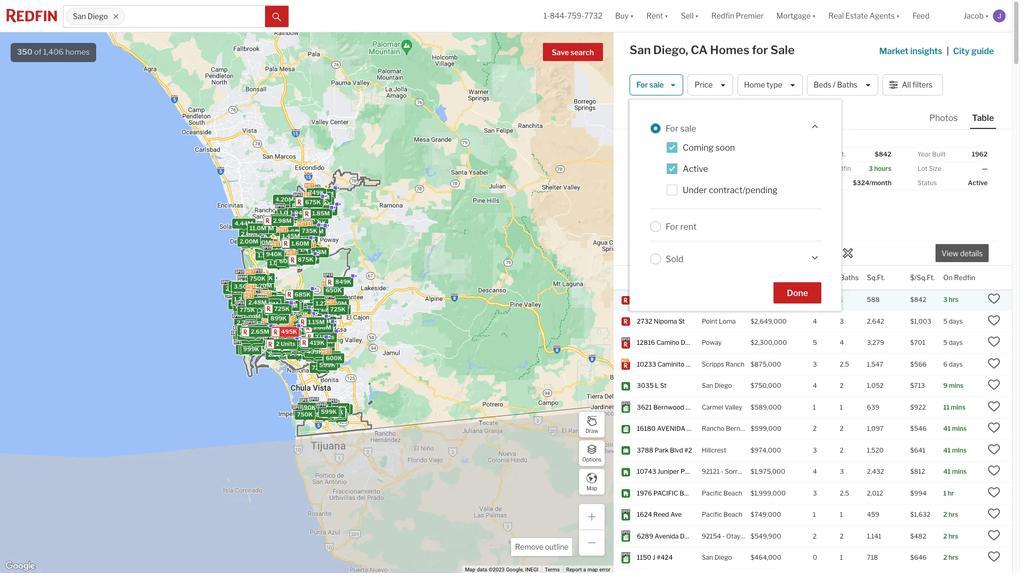 Task type: describe. For each thing, give the bounding box(es) containing it.
0 vertical spatial san diego
[[73, 12, 108, 21]]

0 horizontal spatial 500k
[[254, 327, 270, 335]]

0 horizontal spatial on
[[822, 165, 830, 173]]

1.44m
[[273, 331, 291, 339]]

san diego for 3035 l st
[[702, 382, 732, 390]]

beach for $1,999,000
[[724, 490, 743, 498]]

949k up 950k
[[280, 308, 296, 316]]

hrs for $646
[[949, 554, 959, 562]]

#108
[[693, 404, 709, 412]]

1 vertical spatial on redfin
[[944, 273, 976, 282]]

bernardo
[[726, 425, 754, 433]]

2 vertical spatial 1.03m
[[257, 294, 274, 301]]

▾ for sell ▾
[[695, 11, 699, 20]]

mortgage ▾ button
[[770, 0, 822, 32]]

x-out this home image
[[842, 247, 855, 260]]

1 vertical spatial 1.05m
[[276, 325, 293, 333]]

home type button
[[737, 74, 803, 96]]

2 hrs for $646
[[944, 554, 959, 562]]

$549,900
[[751, 533, 781, 541]]

terms
[[545, 568, 560, 573]]

buy ▾ button
[[615, 0, 634, 32]]

hours
[[874, 165, 892, 173]]

0 horizontal spatial 495k
[[245, 326, 261, 333]]

$599,000
[[751, 425, 782, 433]]

2 vertical spatial 700k
[[323, 353, 339, 360]]

3621 bernwood pl #108
[[637, 404, 709, 412]]

google,
[[506, 568, 524, 573]]

- for 92121
[[721, 468, 724, 476]]

3035 l st link
[[637, 382, 692, 391]]

459
[[867, 511, 880, 519]]

0 horizontal spatial 3 units
[[245, 325, 265, 332]]

2.85m
[[236, 297, 255, 304]]

premier
[[736, 11, 764, 20]]

2 horizontal spatial 1.15m
[[308, 318, 324, 326]]

1 vertical spatial 400k
[[285, 301, 301, 309]]

925k down 419k
[[308, 347, 324, 354]]

1 vertical spatial 960k
[[307, 353, 324, 360]]

1 vertical spatial 675k
[[269, 341, 285, 348]]

map button
[[579, 469, 605, 496]]

1.58m
[[278, 343, 296, 351]]

1 vertical spatial 490k
[[299, 404, 316, 412]]

price button
[[688, 74, 733, 96]]

pacific
[[654, 490, 678, 498]]

st for 2732 nipoma st
[[679, 318, 685, 326]]

10233 caminito surabaya
[[637, 361, 714, 369]]

5 days for $701
[[944, 339, 963, 347]]

sell ▾
[[681, 11, 699, 20]]

bernwood
[[654, 404, 684, 412]]

1.59m
[[269, 343, 286, 351]]

1 vertical spatial 869k
[[301, 338, 317, 345]]

$922
[[911, 404, 926, 412]]

0 horizontal spatial on redfin
[[822, 165, 851, 173]]

1 horizontal spatial 830k
[[278, 304, 295, 312]]

▾ inside "dropdown button"
[[897, 11, 900, 20]]

545k
[[305, 409, 321, 416]]

979k
[[307, 201, 323, 208]]

days for $701
[[949, 339, 963, 347]]

2.05m
[[225, 285, 244, 293]]

0 vertical spatial diego
[[88, 12, 108, 21]]

del
[[681, 339, 691, 347]]

1,520
[[867, 447, 884, 455]]

569k
[[275, 346, 291, 354]]

hrs for $842
[[949, 296, 959, 304]]

1 vertical spatial 1.13m
[[312, 297, 328, 305]]

4 left '3,279'
[[840, 339, 844, 347]]

avenida
[[655, 533, 679, 541]]

0 vertical spatial 869k
[[299, 252, 315, 259]]

pacific for 1624 reed ave
[[702, 511, 722, 519]]

san down vistas
[[702, 554, 713, 562]]

active for coming soon
[[683, 164, 708, 174]]

juniper
[[658, 468, 679, 476]]

2 vertical spatial for
[[666, 222, 679, 232]]

active for —
[[968, 179, 988, 187]]

41 for $641
[[944, 447, 951, 455]]

feed button
[[906, 0, 957, 32]]

349k
[[303, 304, 319, 312]]

1.60m down 625k
[[291, 240, 309, 247]]

0 horizontal spatial 620k
[[266, 297, 282, 304]]

1 vertical spatial 429k
[[304, 340, 320, 347]]

0 horizontal spatial 1.08m
[[257, 304, 275, 312]]

0 horizontal spatial 445k
[[273, 303, 289, 310]]

mins for $713
[[949, 382, 964, 390]]

0 horizontal spatial park
[[655, 447, 669, 455]]

baths button
[[840, 266, 859, 290]]

92154
[[702, 533, 721, 541]]

0 vertical spatial 1.05m
[[284, 309, 302, 316]]

3 inside listed by redfin 3 hrs ago 3d walkthrough
[[687, 136, 690, 142]]

2 vertical spatial 1.08m
[[313, 324, 331, 331]]

0 horizontal spatial 845k
[[283, 303, 299, 310]]

0 vertical spatial 1.09m
[[279, 209, 297, 217]]

favorite this home image for $713
[[988, 379, 1001, 392]]

—
[[982, 165, 988, 173]]

0 vertical spatial 1.13m
[[310, 248, 327, 256]]

1.98m
[[258, 252, 275, 259]]

favorite this home image for $566
[[988, 358, 1001, 370]]

1 vertical spatial 650k
[[287, 346, 303, 353]]

1 horizontal spatial 1.79m
[[302, 249, 319, 256]]

st for 3035 l st
[[660, 382, 667, 390]]

1.27m
[[315, 300, 332, 307]]

options
[[582, 457, 602, 463]]

925k down 625k
[[285, 250, 301, 257]]

1 horizontal spatial 675k
[[305, 198, 321, 206]]

0 horizontal spatial 485k
[[272, 345, 288, 353]]

1 horizontal spatial 445k
[[293, 310, 310, 318]]

997k
[[263, 297, 279, 304]]

1 vertical spatial 425k
[[304, 340, 320, 348]]

1.60m up 810k
[[287, 320, 305, 327]]

report a map error
[[566, 568, 611, 573]]

925k up 669k
[[313, 320, 329, 327]]

1 horizontal spatial 4.00m
[[264, 329, 283, 336]]

days for $566
[[949, 361, 963, 369]]

2 horizontal spatial 675k
[[330, 413, 345, 421]]

rent
[[647, 11, 663, 20]]

1 horizontal spatial 500k
[[296, 228, 313, 236]]

$495,000
[[751, 296, 782, 304]]

11 mins
[[944, 404, 966, 412]]

6.00m
[[230, 282, 249, 290]]

error
[[599, 568, 611, 573]]

2 vertical spatial redfin
[[954, 273, 976, 282]]

0 horizontal spatial 550k
[[308, 343, 325, 351]]

hrs for $482
[[949, 533, 959, 541]]

0 vertical spatial 400k
[[280, 250, 297, 258]]

1.90m up 990k
[[248, 278, 265, 285]]

sale inside "dialog"
[[681, 124, 697, 134]]

1 vertical spatial 550k
[[334, 406, 350, 413]]

4 for $1,975,000
[[813, 468, 817, 476]]

mins for $922
[[951, 404, 966, 412]]

under contract/pending
[[683, 185, 778, 196]]

10233 caminito surabaya link
[[637, 361, 714, 370]]

3 hrs
[[944, 296, 959, 304]]

1 horizontal spatial 495k
[[281, 328, 297, 336]]

hrs for $1,632
[[949, 511, 959, 519]]

1 vertical spatial 499k
[[307, 349, 323, 356]]

2 vertical spatial 2.50m
[[270, 344, 289, 352]]

diego,
[[653, 43, 689, 57]]

beds for beds / baths
[[814, 80, 832, 89]]

▾ for jacob ▾
[[986, 11, 989, 20]]

map region
[[0, 23, 724, 574]]

market insights link
[[879, 35, 943, 58]]

0 vertical spatial 429k
[[292, 323, 308, 331]]

1.49m
[[300, 246, 318, 253]]

1 horizontal spatial 940k
[[332, 306, 348, 313]]

697k
[[252, 276, 268, 283]]

feed
[[913, 11, 930, 20]]

carmel
[[702, 404, 724, 412]]

1 horizontal spatial 1.15m
[[282, 328, 298, 335]]

350 of 1,406 homes
[[17, 47, 90, 57]]

sale inside button
[[650, 80, 664, 89]]

0 vertical spatial 850k
[[305, 198, 322, 206]]

0 vertical spatial redfin
[[712, 11, 734, 20]]

949k up the "1.99m"
[[289, 308, 305, 315]]

rent ▾ button
[[640, 0, 675, 32]]

0 vertical spatial 3.30m
[[259, 227, 277, 235]]

3035
[[637, 382, 654, 390]]

camino
[[657, 339, 680, 347]]

days for $1,003
[[949, 318, 963, 326]]

▾ for buy ▾
[[630, 11, 634, 20]]

1 vertical spatial 395k
[[296, 410, 311, 418]]

rent
[[681, 222, 697, 232]]

1 horizontal spatial 575k
[[328, 409, 343, 416]]

1150 j #424 link
[[637, 554, 692, 563]]

coming soon
[[683, 143, 735, 153]]

1 vertical spatial 475k
[[287, 326, 303, 334]]

0 vertical spatial 1.08m
[[288, 246, 306, 254]]

favorite this home image for $1,632
[[988, 508, 1001, 521]]

0 horizontal spatial 830k
[[236, 305, 252, 313]]

$750,000
[[751, 382, 782, 390]]

1150 j #424
[[637, 554, 673, 562]]

rent ▾ button
[[647, 0, 668, 32]]

▾ for rent ▾
[[665, 11, 668, 20]]

0 vertical spatial 650k
[[325, 287, 342, 294]]

1,097
[[867, 425, 884, 433]]

1 vertical spatial 995k
[[289, 350, 305, 358]]

1 vertical spatial 735k
[[317, 347, 333, 354]]

pacific for 1976 pacific beach dr
[[702, 490, 722, 498]]

0 horizontal spatial 1.79m
[[268, 324, 285, 332]]

0 vertical spatial 960k
[[244, 279, 261, 286]]

baths inside "button"
[[837, 80, 858, 89]]

1 vertical spatial 849k
[[335, 278, 351, 286]]

0 vertical spatial 425k
[[292, 312, 307, 320]]

ranch
[[726, 361, 745, 369]]

1 horizontal spatial 3 units
[[272, 346, 291, 354]]

$994
[[911, 490, 927, 498]]

1 vertical spatial for
[[666, 124, 679, 134]]

$2,300,000
[[751, 339, 787, 347]]

0 horizontal spatial $842
[[875, 150, 892, 158]]

3.88m
[[315, 190, 334, 197]]

0 vertical spatial 899k
[[245, 238, 261, 245]]

1 vertical spatial 2.50m
[[237, 331, 256, 338]]

330k
[[301, 329, 317, 336]]

3.70m
[[244, 337, 263, 345]]

2732 nipoma st
[[637, 318, 685, 326]]

469k
[[265, 320, 281, 327]]

google image
[[3, 560, 38, 574]]

mortgage
[[777, 11, 811, 20]]

1.18m
[[308, 326, 325, 334]]

1 vertical spatial 3.35m
[[241, 346, 259, 353]]

10743 juniper park
[[637, 468, 695, 476]]

$641
[[911, 447, 926, 455]]

1 vertical spatial 850k
[[297, 326, 314, 334]]

0 vertical spatial 11.0m
[[249, 225, 266, 232]]

san up homes
[[73, 12, 86, 21]]

ft.
[[838, 150, 846, 158]]

1 horizontal spatial 5.50m
[[276, 212, 295, 219]]

0 vertical spatial 995k
[[304, 322, 320, 329]]

for sale inside "dialog"
[[666, 124, 697, 134]]

year
[[918, 150, 931, 158]]

1.60m down 2.98m
[[286, 228, 304, 235]]

0 vertical spatial 700k
[[316, 198, 332, 205]]

jacob
[[964, 11, 984, 20]]

0 vertical spatial 2.50m
[[279, 302, 298, 309]]

900k
[[278, 307, 294, 315]]

remove outline
[[515, 543, 569, 552]]

san up carmel
[[702, 382, 713, 390]]

0 vertical spatial 499k
[[300, 326, 316, 333]]

favorite this home image for $641
[[988, 444, 1001, 456]]

favorite this home image for $994
[[988, 487, 1001, 499]]

5 right $2,300,000
[[813, 339, 817, 347]]

350k
[[265, 307, 281, 314]]

draw
[[586, 428, 598, 434]]

1 horizontal spatial $842
[[911, 296, 927, 304]]

0 vertical spatial 940k
[[266, 251, 282, 258]]

1976 pacific beach dr link
[[637, 490, 710, 499]]

1 vertical spatial 588
[[867, 296, 880, 304]]

home type
[[744, 80, 782, 89]]

view
[[942, 249, 959, 258]]

mins for $812
[[952, 468, 967, 476]]

1 horizontal spatial park
[[681, 468, 695, 476]]

898k
[[292, 202, 308, 209]]



Task type: vqa. For each thing, say whether or not it's contained in the screenshot.
MIGRATION link
no



Task type: locate. For each thing, give the bounding box(es) containing it.
baths down x-out this home image
[[840, 273, 859, 282]]

$701
[[911, 339, 926, 347]]

type
[[767, 80, 782, 89]]

41 down 11
[[944, 425, 951, 433]]

all
[[902, 80, 911, 89]]

3.35m down 3.70m
[[241, 346, 259, 353]]

4 for $750,000
[[813, 382, 817, 390]]

425k up the "1.99m"
[[292, 312, 307, 320]]

listed
[[637, 136, 656, 142]]

798k
[[249, 274, 265, 281]]

3 hrs from the top
[[949, 533, 959, 541]]

point loma
[[702, 318, 736, 326]]

1 ▾ from the left
[[630, 11, 634, 20]]

0 vertical spatial 480k
[[308, 323, 324, 330]]

1 vertical spatial 700k
[[290, 341, 306, 349]]

baths
[[837, 80, 858, 89], [840, 273, 859, 282]]

on inside 'on redfin' button
[[944, 273, 953, 282]]

290k
[[299, 338, 315, 346]]

beds / baths
[[814, 80, 858, 89]]

- right the 92121
[[721, 468, 724, 476]]

5 days
[[944, 318, 963, 326], [944, 339, 963, 347]]

960k up 3.45m
[[244, 279, 261, 286]]

3.45m
[[237, 287, 255, 294]]

3.30m down 2.95m
[[259, 227, 277, 235]]

1.38m
[[307, 321, 325, 328]]

1 favorite this home image from the top
[[988, 293, 1001, 306]]

for sale inside button
[[637, 80, 664, 89]]

1 vertical spatial 11.0m
[[239, 290, 255, 297]]

favorite this home image for $546
[[988, 422, 1001, 435]]

8 favorite this home image from the top
[[988, 551, 1001, 564]]

diego down #6 in the right bottom of the page
[[715, 554, 732, 562]]

days down the 3 hrs
[[949, 318, 963, 326]]

▾ for mortgage ▾
[[813, 11, 816, 20]]

5 down the 3 hrs
[[944, 318, 948, 326]]

2 hrs for $482
[[944, 533, 959, 541]]

map for map data ©2023 google, inegi
[[465, 568, 476, 573]]

575k up 740k
[[268, 319, 284, 327]]

map left data
[[465, 568, 476, 573]]

1 vertical spatial beach
[[724, 511, 743, 519]]

3.30m up 1.98m
[[257, 243, 276, 251]]

1 vertical spatial 41
[[944, 447, 951, 455]]

735k
[[302, 227, 317, 235], [317, 347, 333, 354]]

1 vertical spatial 2 hrs
[[944, 533, 959, 541]]

41 mins down 11 mins
[[944, 425, 967, 433]]

1 pacific from the top
[[702, 490, 722, 498]]

on redfin down view details
[[944, 273, 976, 282]]

2 hrs down hr
[[944, 511, 959, 519]]

2 vertical spatial 2 hrs
[[944, 554, 959, 562]]

425k down 669k
[[304, 340, 320, 348]]

1 horizontal spatial 480k
[[308, 323, 324, 330]]

1 vertical spatial 485k
[[299, 404, 315, 411]]

1.90m up 389k
[[302, 315, 319, 323]]

active up under at the top of the page
[[683, 164, 708, 174]]

1 horizontal spatial on redfin
[[944, 273, 976, 282]]

3.35m up the 589k
[[255, 225, 274, 232]]

sale
[[771, 43, 795, 57]]

pacific beach up #6 in the right bottom of the page
[[702, 511, 743, 519]]

1 2 hrs from the top
[[944, 511, 959, 519]]

photos
[[930, 113, 958, 123]]

1 vertical spatial 1.09m
[[269, 260, 287, 267]]

7 favorite this home image from the top
[[988, 530, 1001, 543]]

map for map
[[587, 485, 597, 492]]

built
[[932, 150, 946, 158]]

940k right 349k
[[332, 306, 348, 313]]

0 horizontal spatial 960k
[[244, 279, 261, 286]]

5 days up 6 days
[[944, 339, 963, 347]]

759-
[[567, 11, 585, 20]]

0 vertical spatial 675k
[[305, 198, 321, 206]]

2 vertical spatial 675k
[[330, 413, 345, 421]]

395k up 350k
[[268, 295, 284, 303]]

2 hrs right $646
[[944, 554, 959, 562]]

▾ right mortgage
[[813, 11, 816, 20]]

0 vertical spatial baths
[[837, 80, 858, 89]]

899k
[[245, 238, 261, 245], [270, 315, 286, 322]]

$2,649,000
[[751, 318, 787, 326]]

active down —
[[968, 179, 988, 187]]

1.10m
[[312, 207, 329, 214], [329, 297, 346, 305], [262, 301, 278, 308], [311, 319, 328, 326], [301, 320, 318, 327]]

favorite this home image for $482
[[988, 530, 1001, 543]]

favorite this home image
[[988, 293, 1001, 306], [988, 315, 1001, 327], [988, 336, 1001, 349], [988, 444, 1001, 456], [988, 508, 1001, 521]]

table
[[972, 113, 994, 123]]

6 ▾ from the left
[[986, 11, 989, 20]]

year built
[[918, 150, 946, 158]]

1,141
[[867, 533, 882, 541]]

2 2.5 from the top
[[840, 490, 849, 498]]

1 vertical spatial 1.15m
[[308, 318, 324, 326]]

0 vertical spatial 620k
[[266, 297, 282, 304]]

16180 avenida venusto #38
[[637, 425, 731, 433]]

41 mins right $641 on the bottom
[[944, 447, 967, 455]]

sorrento
[[725, 468, 751, 476]]

2 beach from the top
[[724, 511, 743, 519]]

1 vertical spatial 3.30m
[[257, 243, 276, 251]]

0 vertical spatial beds
[[814, 80, 832, 89]]

2 favorite this home image from the top
[[988, 379, 1001, 392]]

0 horizontal spatial active
[[683, 164, 708, 174]]

beach
[[724, 490, 743, 498], [724, 511, 743, 519]]

3 hours
[[869, 165, 892, 173]]

1 5 days from the top
[[944, 318, 963, 326]]

1.13m right 685k
[[312, 297, 328, 305]]

0 vertical spatial 41
[[944, 425, 951, 433]]

hrs right $646
[[949, 554, 959, 562]]

1 hr
[[944, 490, 954, 498]]

sale down the diego,
[[650, 80, 664, 89]]

479k
[[302, 342, 317, 349]]

3 41 from the top
[[944, 468, 951, 476]]

500k
[[296, 228, 313, 236], [254, 327, 270, 335]]

41 up 1 hr
[[944, 468, 951, 476]]

575k right '545k'
[[328, 409, 343, 416]]

diego for 1150 j #424
[[715, 554, 732, 562]]

4 down the done button
[[813, 318, 817, 326]]

869k right 555k
[[299, 252, 315, 259]]

$842 up '$1,003'
[[911, 296, 927, 304]]

41 mins for $812
[[944, 468, 967, 476]]

0 horizontal spatial 940k
[[266, 251, 282, 258]]

0 horizontal spatial st
[[660, 382, 667, 390]]

990k
[[250, 290, 266, 297]]

490k
[[274, 344, 290, 352], [299, 404, 316, 412]]

5 for 3,279
[[944, 339, 948, 347]]

st right nipoma
[[679, 318, 685, 326]]

10743 juniper park link
[[637, 468, 695, 477]]

41 mins for $641
[[944, 447, 967, 455]]

2 units
[[244, 326, 264, 334], [315, 333, 334, 341], [276, 340, 295, 348], [269, 341, 289, 348], [272, 345, 291, 353], [273, 346, 293, 354]]

150k
[[323, 409, 338, 417]]

0 vertical spatial 2 hrs
[[944, 511, 959, 519]]

1 vertical spatial baths
[[840, 273, 859, 282]]

diego for 3035 l st
[[715, 382, 732, 390]]

carmel valley
[[702, 404, 743, 412]]

2 pacific beach from the top
[[702, 511, 743, 519]]

2 2 hrs from the top
[[944, 533, 959, 541]]

1 vertical spatial redfin
[[832, 165, 851, 173]]

lot
[[918, 165, 928, 173]]

0 vertical spatial st
[[679, 318, 685, 326]]

4 favorite this home image from the top
[[988, 422, 1001, 435]]

1.35m
[[303, 225, 320, 232], [290, 330, 308, 337], [294, 332, 312, 340]]

5 days down the 3 hrs
[[944, 318, 963, 326]]

mins right 11
[[951, 404, 966, 412]]

949k up the 312k
[[287, 340, 303, 347]]

favorite this home image
[[988, 358, 1001, 370], [988, 379, 1001, 392], [988, 401, 1001, 413], [988, 422, 1001, 435], [988, 465, 1001, 478], [988, 487, 1001, 499], [988, 530, 1001, 543], [988, 551, 1001, 564]]

1 pacific beach from the top
[[702, 490, 743, 498]]

4 hrs from the top
[[949, 554, 959, 562]]

on redfin
[[822, 165, 851, 173], [944, 273, 976, 282]]

mins up hr
[[952, 468, 967, 476]]

map inside map button
[[587, 485, 597, 492]]

1 vertical spatial $842
[[911, 296, 927, 304]]

1 days from the top
[[949, 318, 963, 326]]

1.09m down the 920k
[[269, 260, 287, 267]]

1 vertical spatial 480k
[[270, 341, 287, 348]]

1.53m
[[256, 307, 274, 314]]

submit search image
[[273, 13, 281, 21]]

2 favorite this home image from the top
[[988, 315, 1001, 327]]

2.15m
[[244, 333, 261, 340]]

pacific beach for $1,999,000
[[702, 490, 743, 498]]

1.70m
[[254, 282, 272, 289], [243, 313, 261, 320], [283, 330, 301, 337], [250, 336, 267, 343]]

750k
[[292, 246, 307, 254], [249, 275, 265, 283], [285, 347, 301, 354], [297, 411, 313, 419]]

$875,000
[[751, 361, 781, 369]]

beds left baths button
[[813, 273, 830, 282]]

active inside "dialog"
[[683, 164, 708, 174]]

2 horizontal spatial 1.08m
[[313, 324, 331, 331]]

0 horizontal spatial 4.00m
[[235, 336, 254, 344]]

775k
[[239, 307, 255, 314]]

3 days from the top
[[949, 361, 963, 369]]

beds inside "button"
[[814, 80, 832, 89]]

dialog
[[630, 100, 842, 311]]

heading
[[635, 235, 721, 263]]

©2023
[[489, 568, 505, 573]]

0 vertical spatial 485k
[[272, 345, 288, 353]]

1.88m
[[243, 334, 261, 342]]

favorite this home image for $1,003
[[988, 315, 1001, 327]]

1.09m up 2.98m
[[279, 209, 297, 217]]

0 horizontal spatial sale
[[650, 80, 664, 89]]

0 vertical spatial for
[[637, 80, 648, 89]]

925k down 695k
[[310, 219, 326, 227]]

san diego down the 92154
[[702, 554, 732, 562]]

464k
[[275, 346, 292, 353]]

map down "options"
[[587, 485, 597, 492]]

845k down 765k
[[316, 412, 332, 419]]

redfin down ft.
[[832, 165, 851, 173]]

1,052
[[867, 382, 884, 390]]

beds for beds
[[813, 273, 830, 282]]

report
[[566, 568, 582, 573]]

1 horizontal spatial 845k
[[316, 412, 332, 419]]

1.60m
[[286, 228, 304, 235], [291, 240, 309, 247], [287, 320, 305, 327], [239, 327, 257, 334]]

640k
[[270, 339, 286, 346]]

4.50m
[[238, 300, 257, 308]]

$/sq.
[[822, 150, 837, 158]]

remove san diego image
[[113, 13, 119, 20]]

None search field
[[125, 6, 265, 27]]

walkthrough
[[645, 148, 689, 154]]

3 2 hrs from the top
[[944, 554, 959, 562]]

1 vertical spatial 41 mins
[[944, 447, 967, 455]]

0 horizontal spatial 480k
[[270, 341, 287, 348]]

on up the 3 hrs
[[944, 273, 953, 282]]

1 vertical spatial map
[[465, 568, 476, 573]]

3 favorite this home image from the top
[[988, 336, 1001, 349]]

1 2.5 from the top
[[840, 361, 849, 369]]

1.33m
[[271, 345, 288, 353]]

- for 92154
[[723, 533, 725, 541]]

report a map error link
[[566, 568, 611, 573]]

2 horizontal spatial redfin
[[954, 273, 976, 282]]

san diego for 1150 j #424
[[702, 554, 732, 562]]

1-
[[544, 11, 550, 20]]

▾ right rent
[[665, 11, 668, 20]]

pacific beach for $749,000
[[702, 511, 743, 519]]

4 right $1,975,000
[[813, 468, 817, 476]]

2 days from the top
[[949, 339, 963, 347]]

favorite this home image for $646
[[988, 551, 1001, 564]]

$749,000
[[751, 511, 781, 519]]

st right l
[[660, 382, 667, 390]]

2 vertical spatial days
[[949, 361, 963, 369]]

favorite this home image for $812
[[988, 465, 1001, 478]]

1 vertical spatial 500k
[[254, 327, 270, 335]]

0 vertical spatial 1.79m
[[302, 249, 319, 256]]

400k
[[280, 250, 297, 258], [285, 301, 301, 309]]

1.90m down 2.20m
[[236, 313, 254, 320]]

on redfin down $/sq. ft.
[[822, 165, 851, 173]]

2.30m
[[316, 206, 335, 214]]

3 ▾ from the left
[[695, 11, 699, 20]]

diego down scripps ranch
[[715, 382, 732, 390]]

beach down sorrento
[[724, 490, 743, 498]]

pacific right beach
[[702, 490, 722, 498]]

1 hrs from the top
[[949, 296, 959, 304]]

1 horizontal spatial sale
[[681, 124, 697, 134]]

2 pacific from the top
[[702, 511, 722, 519]]

2.65m
[[251, 328, 269, 336]]

1 41 mins from the top
[[944, 425, 967, 433]]

0 vertical spatial 849k
[[286, 253, 302, 260]]

1.99m
[[290, 324, 307, 332]]

baths right /
[[837, 80, 858, 89]]

0 vertical spatial 5 days
[[944, 318, 963, 326]]

2.5 for 2,012
[[840, 490, 849, 498]]

718
[[867, 554, 878, 562]]

0 vertical spatial 3.35m
[[255, 225, 274, 232]]

41 for $546
[[944, 425, 951, 433]]

0 vertical spatial 588
[[792, 235, 808, 244]]

1.60m up 1.88m at bottom left
[[239, 327, 257, 334]]

▾ left the 'user photo'
[[986, 11, 989, 20]]

days up 6 days
[[949, 339, 963, 347]]

620k up 350k
[[266, 297, 282, 304]]

for inside button
[[637, 80, 648, 89]]

favorite this home image for $701
[[988, 336, 1001, 349]]

beds / baths button
[[807, 74, 878, 96]]

1 vertical spatial st
[[660, 382, 667, 390]]

400k up 660k
[[285, 301, 301, 309]]

2.5 for 1,547
[[840, 361, 849, 369]]

1 vertical spatial 5 days
[[944, 339, 963, 347]]

41 mins for $546
[[944, 425, 967, 433]]

san diego, ca homes for sale
[[630, 43, 795, 57]]

3 favorite this home image from the top
[[988, 401, 1001, 413]]

5 favorite this home image from the top
[[988, 465, 1001, 478]]

0 horizontal spatial 490k
[[274, 344, 290, 352]]

mins for $641
[[952, 447, 967, 455]]

favorite this home image for $922
[[988, 401, 1001, 413]]

san diego down scripps
[[702, 382, 732, 390]]

1 vertical spatial 899k
[[270, 315, 286, 322]]

2 ▾ from the left
[[665, 11, 668, 20]]

photo of 1464 essex st #6, san diego, ca 92103 image
[[630, 130, 813, 266]]

500k down the 996k
[[296, 228, 313, 236]]

950k
[[270, 318, 286, 325]]

2 5 days from the top
[[944, 339, 963, 347]]

2 hrs from the top
[[949, 511, 959, 519]]

park right juniper
[[681, 468, 695, 476]]

san left the diego,
[[630, 43, 651, 57]]

$842 up hours
[[875, 150, 892, 158]]

5 days for $1,003
[[944, 318, 963, 326]]

4 favorite this home image from the top
[[988, 444, 1001, 456]]

▾
[[630, 11, 634, 20], [665, 11, 668, 20], [695, 11, 699, 20], [813, 11, 816, 20], [897, 11, 900, 20], [986, 11, 989, 20]]

user photo image
[[993, 10, 1006, 22]]

1 vertical spatial pacific beach
[[702, 511, 743, 519]]

mortgage ▾
[[777, 11, 816, 20]]

2 41 mins from the top
[[944, 447, 967, 455]]

1.30m
[[286, 331, 304, 339], [269, 342, 286, 349], [268, 342, 286, 350]]

0 horizontal spatial 395k
[[268, 295, 284, 303]]

$464,000
[[751, 554, 782, 562]]

845k
[[283, 303, 299, 310], [316, 412, 332, 419]]

2 41 from the top
[[944, 447, 951, 455]]

41 for $812
[[944, 468, 951, 476]]

san diego left remove san diego image
[[73, 12, 108, 21]]

1 vertical spatial 3 units
[[272, 346, 291, 354]]

6289 avenida de las vistas #6 link
[[637, 533, 730, 542]]

2.5 left 1,547 in the right bottom of the page
[[840, 361, 849, 369]]

4 for $2,649,000
[[813, 318, 817, 326]]

inegi
[[525, 568, 539, 573]]

mins for $546
[[952, 425, 967, 433]]

pacific up the 92154
[[702, 511, 722, 519]]

days right 6 on the bottom of the page
[[949, 361, 963, 369]]

1 vertical spatial 620k
[[285, 321, 301, 328]]

1 vertical spatial 939k
[[304, 351, 320, 358]]

save
[[552, 48, 569, 57]]

5 for 2,642
[[944, 318, 948, 326]]

550k right 770k on the left of the page
[[334, 406, 350, 413]]

0 horizontal spatial 575k
[[268, 319, 284, 327]]

beds left /
[[814, 80, 832, 89]]

0 horizontal spatial 2.60m
[[273, 346, 292, 353]]

720k
[[312, 205, 327, 213]]

hrs down 'on redfin' button
[[949, 296, 959, 304]]

sq.ft.
[[867, 273, 885, 282]]

1 beach from the top
[[724, 490, 743, 498]]

2,012
[[867, 490, 884, 498]]

1 horizontal spatial 620k
[[285, 321, 301, 328]]

pacific beach down the 92121
[[702, 490, 743, 498]]

2 vertical spatial 41
[[944, 468, 951, 476]]

6 favorite this home image from the top
[[988, 487, 1001, 499]]

coming
[[683, 143, 714, 153]]

41 mins up hr
[[944, 468, 967, 476]]

hrs down hr
[[949, 511, 959, 519]]

$546
[[911, 425, 927, 433]]

1 horizontal spatial 1.08m
[[288, 246, 306, 254]]

beach for $749,000
[[724, 511, 743, 519]]

2 vertical spatial san diego
[[702, 554, 732, 562]]

0 horizontal spatial 675k
[[269, 341, 285, 348]]

5 up 6 on the bottom of the page
[[944, 339, 948, 347]]

dialog containing for sale
[[630, 100, 842, 311]]

hrs right $482
[[949, 533, 959, 541]]

0 vertical spatial 395k
[[268, 295, 284, 303]]

550k
[[308, 343, 325, 351], [334, 406, 350, 413]]

▾ right "buy"
[[630, 11, 634, 20]]

1 41 from the top
[[944, 425, 951, 433]]

4 ▾ from the left
[[813, 11, 816, 20]]

ca
[[691, 43, 708, 57]]

2 hrs for $1,632
[[944, 511, 959, 519]]

0 horizontal spatial 5.50m
[[239, 275, 257, 283]]

ave
[[671, 511, 682, 519]]

400k down 625k
[[280, 250, 297, 258]]

5 ▾ from the left
[[897, 11, 900, 20]]

0 vertical spatial 575k
[[268, 319, 284, 327]]

470k
[[265, 293, 281, 301]]

favorite this home image for $842
[[988, 293, 1001, 306]]

845k down 685k
[[283, 303, 299, 310]]

▾ right agents
[[897, 11, 900, 20]]

1 horizontal spatial 395k
[[296, 410, 311, 418]]

575k
[[268, 319, 284, 327], [328, 409, 343, 416]]

41 right $641 on the bottom
[[944, 447, 951, 455]]

park left blvd
[[655, 447, 669, 455]]

570k
[[272, 330, 288, 337]]

1 vertical spatial 940k
[[332, 306, 348, 313]]

5 favorite this home image from the top
[[988, 508, 1001, 521]]

view details button
[[936, 245, 989, 263]]

6.95m
[[234, 286, 253, 294]]

735k down 868k
[[317, 347, 333, 354]]

mins down 11 mins
[[952, 425, 967, 433]]

2.79m
[[277, 324, 295, 331]]

940k down 325k
[[266, 251, 282, 258]]

- left otay
[[723, 533, 725, 541]]

41 mins
[[944, 425, 967, 433], [944, 447, 967, 455], [944, 468, 967, 476]]

0 vertical spatial 735k
[[302, 227, 317, 235]]

0 vertical spatial pacific beach
[[702, 490, 743, 498]]

1 vertical spatial 1.79m
[[268, 324, 285, 332]]

3 41 mins from the top
[[944, 468, 967, 476]]

1 vertical spatial sale
[[681, 124, 697, 134]]

1.80m
[[245, 335, 263, 342], [244, 341, 262, 348], [292, 350, 310, 357]]

899k down 350k
[[270, 315, 286, 322]]

mins right 9
[[949, 382, 964, 390]]

1 favorite this home image from the top
[[988, 358, 1001, 370]]



